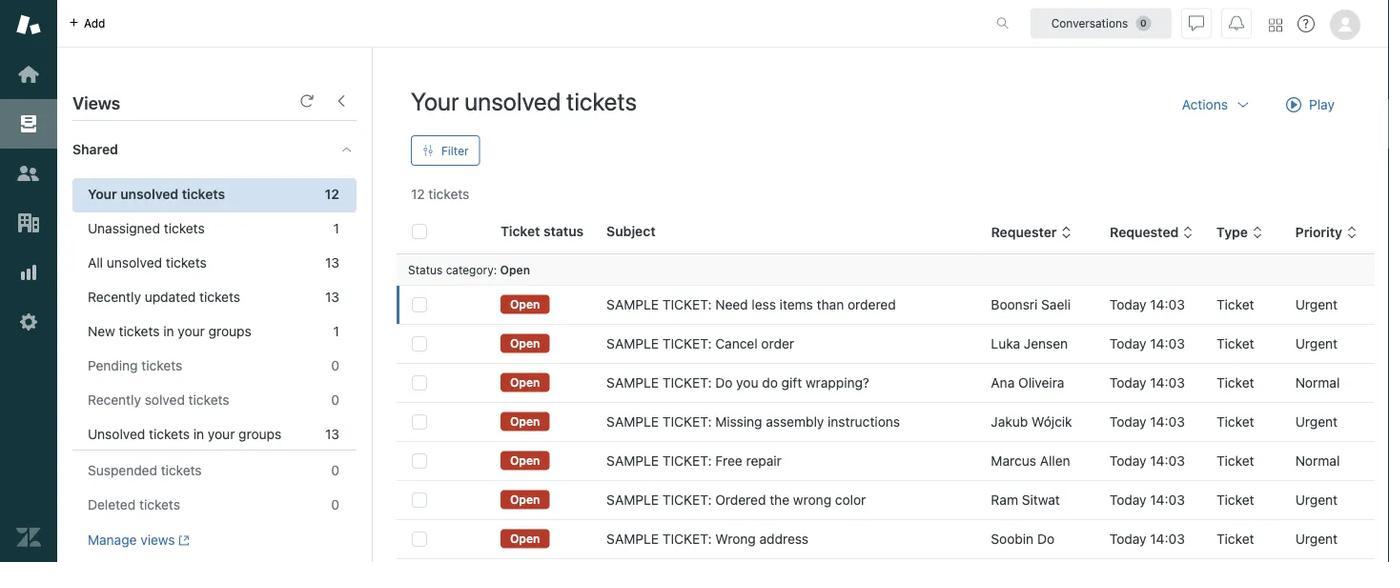Task type: vqa. For each thing, say whether or not it's contained in the screenshot.


Task type: describe. For each thing, give the bounding box(es) containing it.
filter
[[442, 144, 469, 157]]

14:03 for sitwat
[[1150, 493, 1185, 508]]

ticket status
[[501, 224, 584, 239]]

actions
[[1182, 97, 1228, 113]]

add
[[84, 17, 105, 30]]

in for unsolved
[[193, 427, 204, 442]]

filter button
[[411, 135, 480, 166]]

saeli
[[1041, 297, 1071, 313]]

0 for recently solved tickets
[[331, 392, 339, 408]]

recently updated tickets
[[88, 289, 240, 305]]

recently solved tickets
[[88, 392, 229, 408]]

status category: open
[[408, 263, 530, 277]]

address
[[760, 532, 809, 547]]

urgent for sitwat
[[1296, 493, 1338, 508]]

all
[[88, 255, 103, 271]]

ticket for boonsri saeli
[[1217, 297, 1254, 313]]

than
[[817, 297, 844, 313]]

jensen
[[1024, 336, 1068, 352]]

13 for all unsolved tickets
[[325, 255, 339, 271]]

groups for unsolved tickets in your groups
[[239, 427, 282, 442]]

new tickets in your groups
[[88, 324, 251, 339]]

new
[[88, 324, 115, 339]]

12 for 12 tickets
[[411, 186, 425, 202]]

1 horizontal spatial your
[[411, 86, 459, 115]]

ticket: for cancel
[[663, 336, 712, 352]]

today for sitwat
[[1110, 493, 1147, 508]]

requested button
[[1110, 224, 1194, 241]]

manage
[[88, 533, 137, 548]]

0 horizontal spatial your
[[88, 186, 117, 202]]

today 14:03 for sitwat
[[1110, 493, 1185, 508]]

ana
[[991, 375, 1015, 391]]

sample for sample ticket: missing assembly instructions
[[607, 414, 659, 430]]

open for sample ticket: ordered the wrong color
[[510, 493, 540, 507]]

admin image
[[16, 310, 41, 335]]

instructions
[[828, 414, 900, 430]]

ticket for luka jensen
[[1217, 336, 1254, 352]]

manage views
[[88, 533, 175, 548]]

conversations button
[[1031, 8, 1172, 39]]

deleted tickets
[[88, 497, 180, 513]]

wrong
[[793, 493, 832, 508]]

order
[[761, 336, 794, 352]]

sample ticket: wrong address
[[607, 532, 809, 547]]

the
[[770, 493, 790, 508]]

0 for pending tickets
[[331, 358, 339, 374]]

soobin do
[[991, 532, 1055, 547]]

all unsolved tickets
[[88, 255, 207, 271]]

main element
[[0, 0, 57, 563]]

your for unsolved tickets in your groups
[[208, 427, 235, 442]]

sample ticket: ordered the wrong color
[[607, 493, 866, 508]]

ticket for ana oliveira
[[1217, 375, 1254, 391]]

0 for suspended tickets
[[331, 463, 339, 479]]

sample for sample ticket: cancel order
[[607, 336, 659, 352]]

views
[[72, 92, 120, 113]]

ticket for jakub wójcik
[[1217, 414, 1254, 430]]

sample ticket: do you do gift wrapping?
[[607, 375, 870, 391]]

zendesk products image
[[1269, 19, 1283, 32]]

type
[[1217, 225, 1248, 240]]

status
[[544, 224, 584, 239]]

pending
[[88, 358, 138, 374]]

13 for unsolved tickets in your groups
[[325, 427, 339, 442]]

updated
[[145, 289, 196, 305]]

today for jensen
[[1110, 336, 1147, 352]]

12 tickets
[[411, 186, 469, 202]]

14:03 for jensen
[[1150, 336, 1185, 352]]

sample for sample ticket: need less items than ordered
[[607, 297, 659, 313]]

ordered
[[715, 493, 766, 508]]

free
[[715, 453, 743, 469]]

wójcik
[[1032, 414, 1072, 430]]

status
[[408, 263, 443, 277]]

0 vertical spatial your unsolved tickets
[[411, 86, 637, 115]]

luka jensen
[[991, 336, 1068, 352]]

0 vertical spatial unsolved
[[465, 86, 561, 115]]

sample ticket: missing assembly instructions link
[[607, 413, 900, 432]]

requester
[[991, 225, 1057, 240]]

14:03 for wójcik
[[1150, 414, 1185, 430]]

you
[[736, 375, 759, 391]]

recently for recently solved tickets
[[88, 392, 141, 408]]

suspended
[[88, 463, 157, 479]]

1 normal from the top
[[1296, 375, 1340, 391]]

sample ticket: missing assembly instructions
[[607, 414, 900, 430]]

groups for new tickets in your groups
[[208, 324, 251, 339]]

suspended tickets
[[88, 463, 202, 479]]

sample ticket: do you do gift wrapping? link
[[607, 374, 870, 393]]

today for do
[[1110, 532, 1147, 547]]

get started image
[[16, 62, 41, 87]]

assembly
[[766, 414, 824, 430]]

14:03 for oliveira
[[1150, 375, 1185, 391]]

actions button
[[1167, 86, 1266, 124]]

less
[[752, 297, 776, 313]]

row containing sample ticket: free repair
[[397, 442, 1375, 481]]

urgent for do
[[1296, 532, 1338, 547]]

jakub
[[991, 414, 1028, 430]]

(opens in a new tab) image
[[175, 535, 190, 547]]

today 14:03 for do
[[1110, 532, 1185, 547]]

14:03 for do
[[1150, 532, 1185, 547]]

pending tickets
[[88, 358, 182, 374]]

sample ticket: need less items than ordered link
[[607, 296, 896, 315]]

cancel
[[715, 336, 758, 352]]

notifications image
[[1229, 16, 1244, 31]]

today for saeli
[[1110, 297, 1147, 313]]

type button
[[1217, 224, 1264, 241]]

add button
[[57, 0, 117, 47]]

0 for deleted tickets
[[331, 497, 339, 513]]

deleted
[[88, 497, 136, 513]]

get help image
[[1298, 15, 1315, 32]]

sample for sample ticket: do you do gift wrapping?
[[607, 375, 659, 391]]

unassigned tickets
[[88, 221, 205, 236]]

sample ticket: free repair
[[607, 453, 782, 469]]

marcus allen
[[991, 453, 1071, 469]]

unsolved for 12
[[120, 186, 178, 202]]

items
[[780, 297, 813, 313]]

gift
[[782, 375, 802, 391]]

1 for new tickets in your groups
[[333, 324, 339, 339]]

row containing sample ticket: missing assembly instructions
[[397, 403, 1375, 442]]

boonsri
[[991, 297, 1038, 313]]

collapse views pane image
[[334, 93, 349, 109]]

ram sitwat
[[991, 493, 1060, 508]]

today for oliveira
[[1110, 375, 1147, 391]]

conversations
[[1052, 17, 1128, 30]]

sample ticket: cancel order link
[[607, 335, 794, 354]]

0 horizontal spatial do
[[715, 375, 733, 391]]



Task type: locate. For each thing, give the bounding box(es) containing it.
unassigned
[[88, 221, 160, 236]]

sample inside "link"
[[607, 532, 659, 547]]

2 ticket: from the top
[[663, 336, 712, 352]]

sitwat
[[1022, 493, 1060, 508]]

today 14:03
[[1110, 297, 1185, 313], [1110, 336, 1185, 352], [1110, 375, 1185, 391], [1110, 414, 1185, 430], [1110, 453, 1185, 469], [1110, 493, 1185, 508], [1110, 532, 1185, 547]]

2 14:03 from the top
[[1150, 336, 1185, 352]]

7 ticket: from the top
[[663, 532, 712, 547]]

0 horizontal spatial in
[[163, 324, 174, 339]]

1 vertical spatial normal
[[1296, 453, 1340, 469]]

in
[[163, 324, 174, 339], [193, 427, 204, 442]]

your unsolved tickets
[[411, 86, 637, 115], [88, 186, 225, 202]]

unsolved tickets in your groups
[[88, 427, 282, 442]]

4 0 from the top
[[331, 497, 339, 513]]

1 horizontal spatial 12
[[411, 186, 425, 202]]

wrapping?
[[806, 375, 870, 391]]

0 vertical spatial your
[[178, 324, 205, 339]]

open for sample ticket: do you do gift wrapping?
[[510, 376, 540, 389]]

1 urgent from the top
[[1296, 297, 1338, 313]]

unsolved down unassigned
[[107, 255, 162, 271]]

ticket: inside sample ticket: cancel order link
[[663, 336, 712, 352]]

1 vertical spatial groups
[[239, 427, 282, 442]]

sample for sample ticket: ordered the wrong color
[[607, 493, 659, 508]]

subject
[[607, 224, 656, 239]]

2 row from the top
[[397, 325, 1375, 364]]

ticket: for ordered
[[663, 493, 712, 508]]

sample for sample ticket: free repair
[[607, 453, 659, 469]]

zendesk support image
[[16, 12, 41, 37]]

today 14:03 for oliveira
[[1110, 375, 1185, 391]]

2 normal from the top
[[1296, 453, 1340, 469]]

your up filter button
[[411, 86, 459, 115]]

ana oliveira
[[991, 375, 1065, 391]]

1 vertical spatial in
[[193, 427, 204, 442]]

1 13 from the top
[[325, 255, 339, 271]]

urgent
[[1296, 297, 1338, 313], [1296, 336, 1338, 352], [1296, 414, 1338, 430], [1296, 493, 1338, 508], [1296, 532, 1338, 547]]

6 today 14:03 from the top
[[1110, 493, 1185, 508]]

button displays agent's chat status as invisible. image
[[1189, 16, 1204, 31]]

1 horizontal spatial in
[[193, 427, 204, 442]]

tickets
[[567, 86, 637, 115], [182, 186, 225, 202], [429, 186, 469, 202], [164, 221, 205, 236], [166, 255, 207, 271], [199, 289, 240, 305], [119, 324, 160, 339], [141, 358, 182, 374], [189, 392, 229, 408], [149, 427, 190, 442], [161, 463, 202, 479], [139, 497, 180, 513]]

requester button
[[991, 224, 1072, 241]]

your up unassigned
[[88, 186, 117, 202]]

5 today 14:03 from the top
[[1110, 453, 1185, 469]]

in down "recently solved tickets"
[[193, 427, 204, 442]]

unsolved up 'unassigned tickets'
[[120, 186, 178, 202]]

1
[[333, 221, 339, 236], [333, 324, 339, 339]]

shared button
[[57, 121, 321, 178]]

12 down the collapse views pane icon
[[325, 186, 339, 202]]

0 vertical spatial your
[[411, 86, 459, 115]]

ticket: inside sample ticket: need less items than ordered link
[[663, 297, 712, 313]]

0 vertical spatial 13
[[325, 255, 339, 271]]

do
[[715, 375, 733, 391], [1037, 532, 1055, 547]]

your down "recently solved tickets"
[[208, 427, 235, 442]]

2 vertical spatial 13
[[325, 427, 339, 442]]

1 today 14:03 from the top
[[1110, 297, 1185, 313]]

open for sample ticket: cancel order
[[510, 337, 540, 350]]

unsolved
[[88, 427, 145, 442]]

reporting image
[[16, 260, 41, 285]]

ticket: left 'cancel'
[[663, 336, 712, 352]]

open for sample ticket: missing assembly instructions
[[510, 415, 540, 428]]

sample ticket: wrong address link
[[607, 530, 809, 549]]

2 0 from the top
[[331, 392, 339, 408]]

6 14:03 from the top
[[1150, 493, 1185, 508]]

unsolved up "filter" at the top
[[465, 86, 561, 115]]

customers image
[[16, 161, 41, 186]]

12 for 12
[[325, 186, 339, 202]]

0 horizontal spatial your unsolved tickets
[[88, 186, 225, 202]]

1 vertical spatial 13
[[325, 289, 339, 305]]

in for new
[[163, 324, 174, 339]]

1 vertical spatial do
[[1037, 532, 1055, 547]]

3 14:03 from the top
[[1150, 375, 1185, 391]]

0 vertical spatial do
[[715, 375, 733, 391]]

sample ticket: cancel order
[[607, 336, 794, 352]]

soobin
[[991, 532, 1034, 547]]

7 14:03 from the top
[[1150, 532, 1185, 547]]

1 today from the top
[[1110, 297, 1147, 313]]

ticket: for free
[[663, 453, 712, 469]]

ticket: inside sample ticket: ordered the wrong color link
[[663, 493, 712, 508]]

boonsri saeli
[[991, 297, 1071, 313]]

7 today 14:03 from the top
[[1110, 532, 1185, 547]]

shared heading
[[57, 121, 372, 178]]

0 horizontal spatial your
[[178, 324, 205, 339]]

1 horizontal spatial your unsolved tickets
[[411, 86, 637, 115]]

0 horizontal spatial 12
[[325, 186, 339, 202]]

today 14:03 for jensen
[[1110, 336, 1185, 352]]

5 today from the top
[[1110, 453, 1147, 469]]

ticket: up sample ticket: cancel order
[[663, 297, 712, 313]]

sample ticket: need less items than ordered
[[607, 297, 896, 313]]

today 14:03 for saeli
[[1110, 297, 1185, 313]]

4 today 14:03 from the top
[[1110, 414, 1185, 430]]

3 13 from the top
[[325, 427, 339, 442]]

recently down pending
[[88, 392, 141, 408]]

2 urgent from the top
[[1296, 336, 1338, 352]]

0 vertical spatial 1
[[333, 221, 339, 236]]

ticket: down sample ticket: cancel order link on the bottom of the page
[[663, 375, 712, 391]]

2 sample from the top
[[607, 336, 659, 352]]

ticket for soobin do
[[1217, 532, 1254, 547]]

ticket: for wrong
[[663, 532, 712, 547]]

your down updated
[[178, 324, 205, 339]]

0 vertical spatial recently
[[88, 289, 141, 305]]

2 vertical spatial unsolved
[[107, 255, 162, 271]]

12
[[325, 186, 339, 202], [411, 186, 425, 202]]

3 0 from the top
[[331, 463, 339, 479]]

3 sample from the top
[[607, 375, 659, 391]]

your
[[178, 324, 205, 339], [208, 427, 235, 442]]

4 ticket: from the top
[[663, 414, 712, 430]]

6 ticket: from the top
[[663, 493, 712, 508]]

0 vertical spatial in
[[163, 324, 174, 339]]

1 row from the top
[[397, 286, 1375, 325]]

urgent for jensen
[[1296, 336, 1338, 352]]

2 recently from the top
[[88, 392, 141, 408]]

row containing sample ticket: wrong address
[[397, 520, 1375, 559]]

today 14:03 for wójcik
[[1110, 414, 1185, 430]]

row containing sample ticket: do you do gift wrapping?
[[397, 364, 1375, 403]]

ticket: inside sample ticket: do you do gift wrapping? link
[[663, 375, 712, 391]]

today for wójcik
[[1110, 414, 1147, 430]]

jakub wójcik
[[991, 414, 1072, 430]]

14:03
[[1150, 297, 1185, 313], [1150, 336, 1185, 352], [1150, 375, 1185, 391], [1150, 414, 1185, 430], [1150, 453, 1185, 469], [1150, 493, 1185, 508], [1150, 532, 1185, 547]]

6 today from the top
[[1110, 493, 1147, 508]]

4 urgent from the top
[[1296, 493, 1338, 508]]

marcus
[[991, 453, 1036, 469]]

ticket: for do
[[663, 375, 712, 391]]

urgent for saeli
[[1296, 297, 1338, 313]]

1 vertical spatial 1
[[333, 324, 339, 339]]

play button
[[1270, 86, 1351, 124]]

luka
[[991, 336, 1020, 352]]

3 today 14:03 from the top
[[1110, 375, 1185, 391]]

sample for sample ticket: wrong address
[[607, 532, 659, 547]]

5 row from the top
[[397, 442, 1375, 481]]

row
[[397, 286, 1375, 325], [397, 325, 1375, 364], [397, 364, 1375, 403], [397, 403, 1375, 442], [397, 442, 1375, 481], [397, 481, 1375, 520], [397, 520, 1375, 559], [397, 559, 1375, 563]]

do left you
[[715, 375, 733, 391]]

manage views link
[[88, 532, 190, 549]]

1 sample from the top
[[607, 297, 659, 313]]

2 12 from the left
[[411, 186, 425, 202]]

ticket: inside sample ticket: free repair link
[[663, 453, 712, 469]]

color
[[835, 493, 866, 508]]

1 horizontal spatial your
[[208, 427, 235, 442]]

2 13 from the top
[[325, 289, 339, 305]]

0 vertical spatial groups
[[208, 324, 251, 339]]

0 vertical spatial normal
[[1296, 375, 1340, 391]]

ticket: down sample ticket: free repair link
[[663, 493, 712, 508]]

1 recently from the top
[[88, 289, 141, 305]]

5 ticket: from the top
[[663, 453, 712, 469]]

priority
[[1296, 225, 1343, 240]]

category:
[[446, 263, 497, 277]]

5 urgent from the top
[[1296, 532, 1338, 547]]

7 row from the top
[[397, 520, 1375, 559]]

ticket: up sample ticket: free repair
[[663, 414, 712, 430]]

ram
[[991, 493, 1018, 508]]

play
[[1309, 97, 1335, 113]]

1 vertical spatial your unsolved tickets
[[88, 186, 225, 202]]

urgent for wójcik
[[1296, 414, 1338, 430]]

views
[[140, 533, 175, 548]]

ticket: left free
[[663, 453, 712, 469]]

your unsolved tickets up 'unassigned tickets'
[[88, 186, 225, 202]]

allen
[[1040, 453, 1071, 469]]

1 14:03 from the top
[[1150, 297, 1185, 313]]

recently
[[88, 289, 141, 305], [88, 392, 141, 408]]

3 urgent from the top
[[1296, 414, 1338, 430]]

ticket for ram sitwat
[[1217, 493, 1254, 508]]

8 row from the top
[[397, 559, 1375, 563]]

in down updated
[[163, 324, 174, 339]]

2 today 14:03 from the top
[[1110, 336, 1185, 352]]

ticket: inside the sample ticket: wrong address "link"
[[663, 532, 712, 547]]

1 0 from the top
[[331, 358, 339, 374]]

1 for unassigned tickets
[[333, 221, 339, 236]]

today
[[1110, 297, 1147, 313], [1110, 336, 1147, 352], [1110, 375, 1147, 391], [1110, 414, 1147, 430], [1110, 453, 1147, 469], [1110, 493, 1147, 508], [1110, 532, 1147, 547]]

4 today from the top
[[1110, 414, 1147, 430]]

14:03 for saeli
[[1150, 297, 1185, 313]]

do
[[762, 375, 778, 391]]

1 vertical spatial unsolved
[[120, 186, 178, 202]]

open for sample ticket: need less items than ordered
[[510, 298, 540, 311]]

oliveira
[[1019, 375, 1065, 391]]

13 for recently updated tickets
[[325, 289, 339, 305]]

row containing sample ticket: ordered the wrong color
[[397, 481, 1375, 520]]

ticket
[[501, 224, 540, 239], [1217, 297, 1254, 313], [1217, 336, 1254, 352], [1217, 375, 1254, 391], [1217, 414, 1254, 430], [1217, 453, 1254, 469], [1217, 493, 1254, 508], [1217, 532, 1254, 547]]

6 sample from the top
[[607, 493, 659, 508]]

ticket: for missing
[[663, 414, 712, 430]]

priority button
[[1296, 224, 1358, 241]]

organizations image
[[16, 211, 41, 236]]

7 sample from the top
[[607, 532, 659, 547]]

3 ticket: from the top
[[663, 375, 712, 391]]

ticket: inside sample ticket: missing assembly instructions link
[[663, 414, 712, 430]]

5 14:03 from the top
[[1150, 453, 1185, 469]]

0
[[331, 358, 339, 374], [331, 392, 339, 408], [331, 463, 339, 479], [331, 497, 339, 513]]

sample ticket: free repair link
[[607, 452, 782, 471]]

views image
[[16, 112, 41, 136]]

ordered
[[848, 297, 896, 313]]

ticket: left "wrong"
[[663, 532, 712, 547]]

need
[[715, 297, 748, 313]]

1 vertical spatial your
[[208, 427, 235, 442]]

solved
[[145, 392, 185, 408]]

row containing sample ticket: need less items than ordered
[[397, 286, 1375, 325]]

12 down filter button
[[411, 186, 425, 202]]

missing
[[715, 414, 762, 430]]

recently up new
[[88, 289, 141, 305]]

1 ticket: from the top
[[663, 297, 712, 313]]

shared
[[72, 142, 118, 157]]

open
[[500, 263, 530, 277], [510, 298, 540, 311], [510, 337, 540, 350], [510, 376, 540, 389], [510, 415, 540, 428], [510, 454, 540, 468], [510, 493, 540, 507], [510, 532, 540, 546]]

1 vertical spatial recently
[[88, 392, 141, 408]]

your unsolved tickets up "filter" at the top
[[411, 86, 637, 115]]

ticket: for need
[[663, 297, 712, 313]]

4 sample from the top
[[607, 414, 659, 430]]

1 horizontal spatial do
[[1037, 532, 1055, 547]]

row containing sample ticket: cancel order
[[397, 325, 1375, 364]]

1 vertical spatial your
[[88, 186, 117, 202]]

do right soobin
[[1037, 532, 1055, 547]]

3 row from the top
[[397, 364, 1375, 403]]

unsolved
[[465, 86, 561, 115], [120, 186, 178, 202], [107, 255, 162, 271]]

4 row from the top
[[397, 403, 1375, 442]]

refresh views pane image
[[299, 93, 315, 109]]

recently for recently updated tickets
[[88, 289, 141, 305]]

sample ticket: ordered the wrong color link
[[607, 491, 866, 510]]

wrong
[[715, 532, 756, 547]]

2 1 from the top
[[333, 324, 339, 339]]

4 14:03 from the top
[[1150, 414, 1185, 430]]

3 today from the top
[[1110, 375, 1147, 391]]

repair
[[746, 453, 782, 469]]

7 today from the top
[[1110, 532, 1147, 547]]

5 sample from the top
[[607, 453, 659, 469]]

your for new tickets in your groups
[[178, 324, 205, 339]]

ticket:
[[663, 297, 712, 313], [663, 336, 712, 352], [663, 375, 712, 391], [663, 414, 712, 430], [663, 453, 712, 469], [663, 493, 712, 508], [663, 532, 712, 547]]

1 12 from the left
[[325, 186, 339, 202]]

unsolved for 13
[[107, 255, 162, 271]]

1 1 from the top
[[333, 221, 339, 236]]

open for sample ticket: wrong address
[[510, 532, 540, 546]]

6 row from the top
[[397, 481, 1375, 520]]

2 today from the top
[[1110, 336, 1147, 352]]

zendesk image
[[16, 525, 41, 550]]



